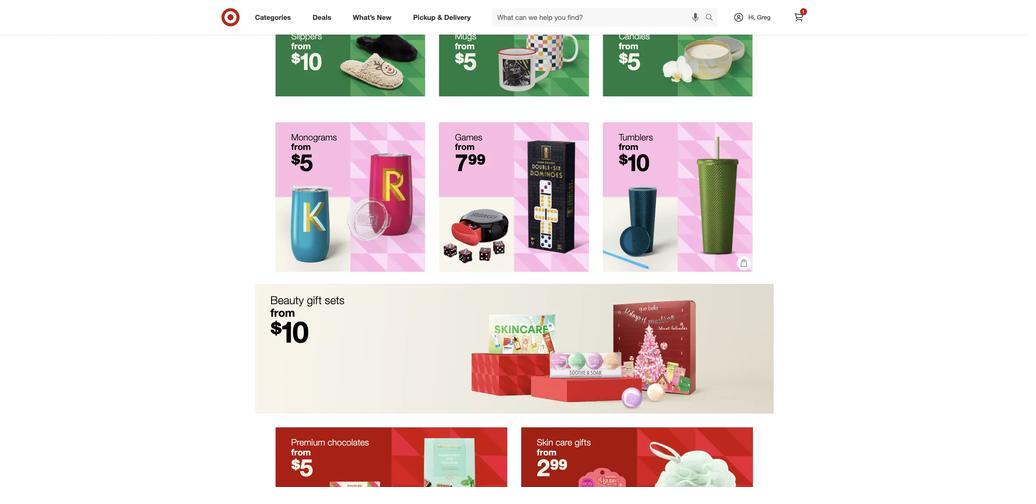 Task type: locate. For each thing, give the bounding box(es) containing it.
from inside games from 7 99
[[455, 142, 475, 152]]

from for candles from $5
[[619, 41, 638, 51]]

from
[[291, 41, 311, 51], [455, 41, 475, 51], [619, 41, 638, 51], [291, 142, 311, 152], [455, 142, 475, 152], [619, 142, 638, 152], [270, 306, 295, 319], [291, 447, 311, 458], [537, 447, 557, 458]]

search
[[701, 14, 722, 22]]

$10 inside slippers from $10
[[291, 47, 322, 76]]

beauty
[[270, 294, 304, 307]]

from for mugs from $5
[[455, 41, 475, 51]]

99 down games
[[468, 148, 486, 177]]

1 vertical spatial 99
[[550, 454, 568, 482]]

$5 down premium
[[291, 454, 313, 482]]

$5 inside the monograms from $5
[[291, 148, 313, 177]]

from for monograms from $5
[[291, 142, 311, 152]]

skin
[[537, 437, 553, 448]]

$10 down beauty
[[270, 314, 309, 350]]

$5 down mugs
[[455, 47, 477, 76]]

from for games from 7 99
[[455, 142, 475, 152]]

$5 down the monograms
[[291, 148, 313, 177]]

2
[[537, 454, 550, 482]]

categories link
[[248, 8, 302, 27]]

hi, greg
[[748, 13, 771, 21]]

mugs from $5
[[455, 31, 477, 76]]

gift
[[307, 294, 322, 307]]

99
[[468, 148, 486, 177], [550, 454, 568, 482]]

$5 down candles on the top right of page
[[619, 47, 640, 76]]

from inside candles from $5
[[619, 41, 638, 51]]

$5 inside candles from $5
[[619, 47, 640, 76]]

from inside beauty gift sets from
[[270, 306, 295, 319]]

from inside slippers from $10
[[291, 41, 311, 51]]

0 vertical spatial 99
[[468, 148, 486, 177]]

0 horizontal spatial 99
[[468, 148, 486, 177]]

from inside the monograms from $5
[[291, 142, 311, 152]]

99 inside skin care gifts from 2 99
[[550, 454, 568, 482]]

$5
[[455, 47, 477, 76], [619, 47, 640, 76], [291, 148, 313, 177], [291, 454, 313, 482]]

from inside tumblers from $10
[[619, 142, 638, 152]]

$10 inside tumblers from $10
[[619, 148, 649, 177]]

from for tumblers from $10
[[619, 142, 638, 152]]

games
[[455, 132, 482, 143]]

hi,
[[748, 13, 755, 21]]

$5 for monograms from $5
[[291, 148, 313, 177]]

new
[[377, 13, 392, 21]]

slippers
[[291, 31, 322, 42]]

&
[[438, 13, 442, 21]]

$10 down tumblers
[[619, 148, 649, 177]]

search button
[[701, 8, 722, 29]]

$5 inside premium chocolates from $5
[[291, 454, 313, 482]]

$10 down slippers
[[291, 47, 322, 76]]

mugs
[[455, 31, 476, 42]]

$10 for slippers from $10
[[291, 47, 322, 76]]

from inside premium chocolates from $5
[[291, 447, 311, 458]]

from inside mugs from $5
[[455, 41, 475, 51]]

what's
[[353, 13, 375, 21]]

$10 for tumblers from $10
[[619, 148, 649, 177]]

1 horizontal spatial 99
[[550, 454, 568, 482]]

0 vertical spatial $10
[[291, 47, 322, 76]]

1 vertical spatial $10
[[619, 148, 649, 177]]

99 down care
[[550, 454, 568, 482]]

monograms
[[291, 132, 337, 143]]

$10
[[291, 47, 322, 76], [619, 148, 649, 177], [270, 314, 309, 350]]

candles from $5
[[619, 31, 650, 76]]

categories
[[255, 13, 291, 21]]

7
[[455, 148, 468, 177]]

deals link
[[305, 8, 342, 27]]



Task type: vqa. For each thing, say whether or not it's contained in the screenshot.
the 48 in gt's synergy guava goddess organic raw kombucha - 48 fl oz
no



Task type: describe. For each thing, give the bounding box(es) containing it.
chocolates
[[328, 437, 369, 448]]

$5 for mugs from $5
[[455, 47, 477, 76]]

delivery
[[444, 13, 471, 21]]

pickup
[[413, 13, 436, 21]]

from for slippers from $10
[[291, 41, 311, 51]]

pickup & delivery
[[413, 13, 471, 21]]

candles
[[619, 31, 650, 42]]

pickup & delivery link
[[406, 8, 482, 27]]

what's new
[[353, 13, 392, 21]]

what's new link
[[345, 8, 402, 27]]

from inside skin care gifts from 2 99
[[537, 447, 557, 458]]

premium chocolates from $5
[[291, 437, 369, 482]]

1 link
[[789, 8, 808, 27]]

tumblers
[[619, 132, 653, 143]]

deals
[[313, 13, 331, 21]]

premium
[[291, 437, 325, 448]]

monograms from $5
[[291, 132, 337, 177]]

$5 for candles from $5
[[619, 47, 640, 76]]

care
[[556, 437, 572, 448]]

slippers from $10
[[291, 31, 322, 76]]

What can we help you find? suggestions appear below search field
[[492, 8, 707, 27]]

beauty gift sets from
[[270, 294, 345, 319]]

greg
[[757, 13, 771, 21]]

tumblers from $10
[[619, 132, 653, 177]]

sets
[[325, 294, 345, 307]]

2 vertical spatial $10
[[270, 314, 309, 350]]

1
[[802, 9, 805, 14]]

skin care gifts from 2 99
[[537, 437, 591, 482]]

games from 7 99
[[455, 132, 486, 177]]

99 inside games from 7 99
[[468, 148, 486, 177]]

gifts
[[575, 437, 591, 448]]



